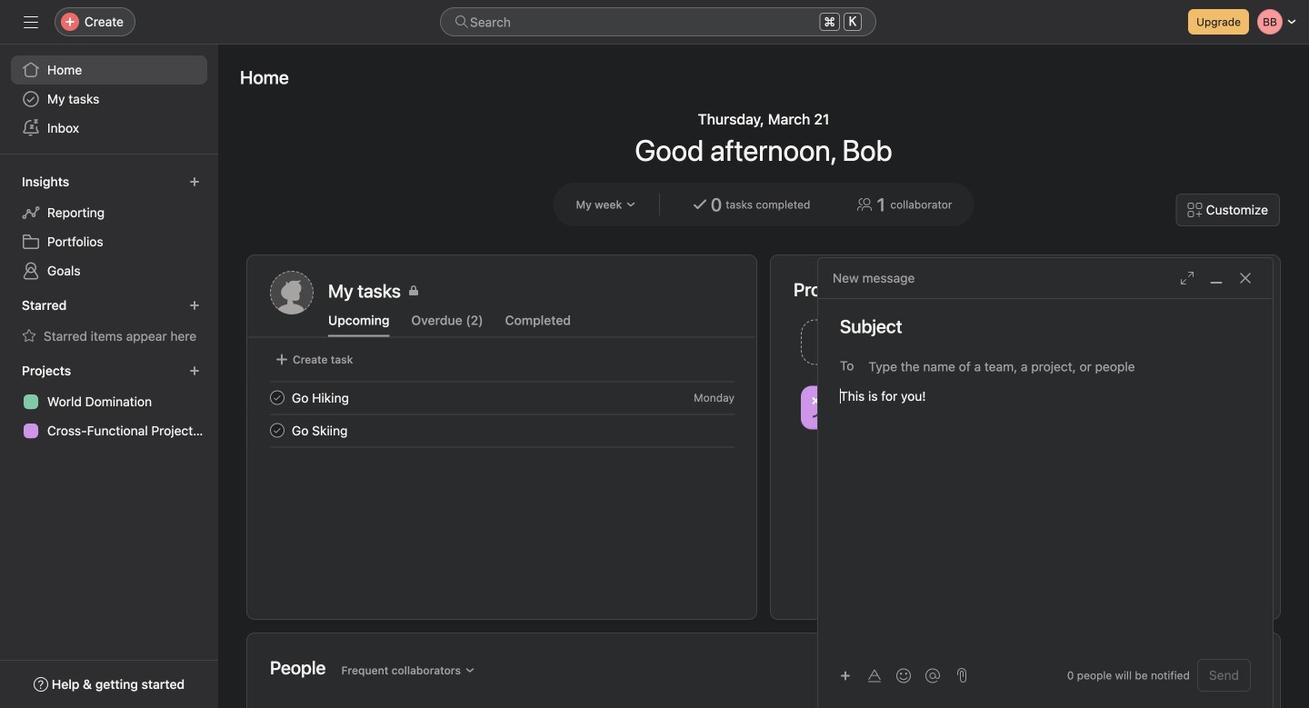 Task type: describe. For each thing, give the bounding box(es) containing it.
insights element
[[0, 166, 218, 289]]

1 mark complete checkbox from the top
[[266, 387, 288, 409]]

Search tasks, projects, and more text field
[[440, 7, 877, 36]]

mark complete image
[[266, 420, 288, 442]]

insert an object image
[[840, 671, 851, 682]]

close image
[[1239, 271, 1253, 286]]

add items to starred image
[[189, 300, 200, 311]]

hide sidebar image
[[24, 15, 38, 29]]

2 mark complete checkbox from the top
[[266, 420, 288, 442]]



Task type: vqa. For each thing, say whether or not it's contained in the screenshot.
EXPAND POPOUT TO FULL SCREEN image
yes



Task type: locate. For each thing, give the bounding box(es) containing it.
minimize image
[[1210, 271, 1224, 286]]

dialog
[[819, 258, 1273, 709]]

line_and_symbols image
[[812, 397, 834, 419]]

mark complete image
[[266, 387, 288, 409]]

toolbar
[[833, 663, 950, 689]]

expand popout to full screen image
[[1181, 271, 1195, 286]]

global element
[[0, 45, 218, 154]]

0 vertical spatial mark complete checkbox
[[266, 387, 288, 409]]

Type the name of a team, a project, or people text field
[[869, 356, 1242, 377]]

mark complete checkbox up mark complete icon
[[266, 387, 288, 409]]

1 vertical spatial mark complete checkbox
[[266, 420, 288, 442]]

list item
[[794, 315, 1026, 370], [248, 382, 757, 414], [248, 414, 757, 447]]

Mark complete checkbox
[[266, 387, 288, 409], [266, 420, 288, 442]]

projects element
[[0, 355, 218, 449]]

new insights image
[[189, 176, 200, 187]]

None field
[[440, 7, 877, 36]]

Add subject text field
[[819, 314, 1273, 339]]

at mention image
[[926, 669, 940, 684]]

add profile photo image
[[270, 271, 314, 315]]

new project or portfolio image
[[189, 366, 200, 377]]

mark complete checkbox down mark complete image
[[266, 420, 288, 442]]

starred element
[[0, 289, 218, 355]]



